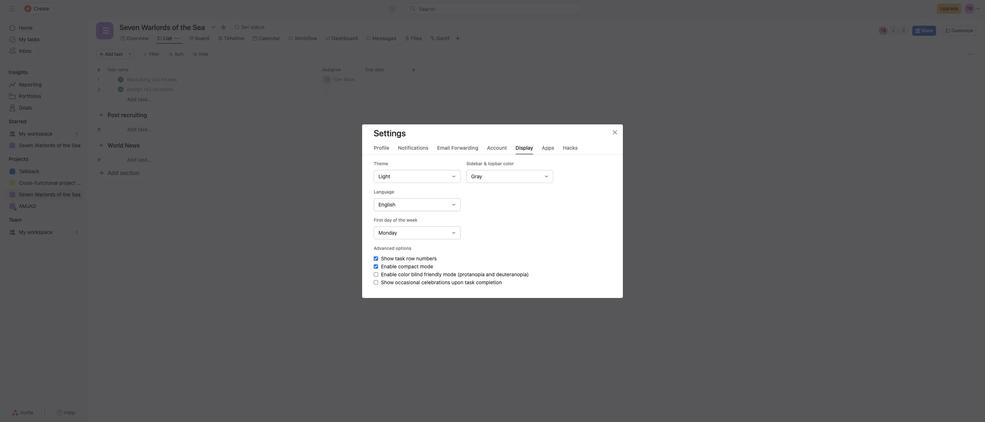 Task type: locate. For each thing, give the bounding box(es) containing it.
of for 2nd seven warlords of the sea link
[[57, 192, 62, 198]]

0 vertical spatial completed checkbox
[[116, 75, 125, 84]]

0 vertical spatial completed image
[[116, 75, 125, 84]]

seven inside starred element
[[19, 142, 33, 149]]

0 vertical spatial task…
[[138, 96, 152, 102]]

insights element
[[0, 66, 87, 115]]

1 vertical spatial show
[[381, 280, 394, 286]]

of inside starred element
[[57, 142, 62, 149]]

first
[[374, 218, 383, 223]]

show for show occasional celebrations upon task completion
[[381, 280, 394, 286]]

show
[[381, 256, 394, 262], [381, 280, 394, 286]]

display button
[[516, 145, 534, 155]]

my tasks
[[19, 36, 40, 42]]

1 vertical spatial color
[[398, 272, 410, 278]]

2 add task… from the top
[[127, 127, 152, 133]]

the inside projects element
[[63, 192, 70, 198]]

my for my tasks link
[[19, 36, 26, 42]]

messages
[[373, 35, 397, 41]]

2
[[98, 87, 100, 92]]

apps button
[[542, 145, 555, 155]]

my
[[19, 36, 26, 42], [19, 131, 26, 137], [19, 229, 26, 236]]

1 seven warlords of the sea from the top
[[19, 142, 81, 149]]

add inside add task button
[[105, 51, 113, 57]]

2 vertical spatial task…
[[138, 157, 152, 163]]

post recruiting button
[[108, 109, 147, 122]]

1 seven from the top
[[19, 142, 33, 149]]

2 sea from the top
[[72, 192, 81, 198]]

0 vertical spatial my workspace link
[[4, 128, 83, 140]]

2 seven from the top
[[19, 192, 33, 198]]

add
[[105, 51, 113, 57], [127, 96, 137, 102], [127, 127, 137, 133], [127, 157, 137, 163], [108, 170, 118, 177]]

seven warlords of the sea link
[[4, 140, 83, 152], [4, 189, 83, 201]]

my workspace down starred
[[19, 131, 53, 137]]

completed checkbox for 2
[[116, 85, 125, 94]]

calendar
[[259, 35, 280, 41]]

completed image inside assign hq locations cell
[[116, 85, 125, 94]]

collapse task list for this section image
[[98, 143, 104, 149]]

enable right enable compact mode option
[[381, 264, 397, 270]]

seven warlords of the sea inside projects element
[[19, 192, 81, 198]]

2 # from the top
[[98, 127, 101, 133]]

# up 1
[[98, 67, 100, 73]]

1 show from the top
[[381, 256, 394, 262]]

&
[[484, 161, 487, 167]]

the left collapse task list for this section icon
[[63, 142, 70, 149]]

1 vertical spatial of
[[57, 192, 62, 198]]

cross-
[[19, 180, 35, 186]]

2 completed image from the top
[[116, 85, 125, 94]]

due
[[366, 67, 374, 72]]

cross-functional project plan link
[[4, 178, 87, 189]]

workspace inside starred element
[[27, 131, 53, 137]]

1 vertical spatial workspace
[[27, 229, 53, 236]]

3 task… from the top
[[138, 157, 152, 163]]

share
[[922, 28, 934, 33]]

the left the 'week'
[[399, 218, 406, 223]]

color up gray dropdown button
[[504, 161, 514, 167]]

# inside row
[[98, 67, 100, 73]]

completed checkbox for 1
[[116, 75, 125, 84]]

of inside projects element
[[57, 192, 62, 198]]

seven warlords of the sea link up the talkback link
[[4, 140, 83, 152]]

0 vertical spatial seven
[[19, 142, 33, 149]]

3 # from the top
[[98, 157, 101, 163]]

sea down the plan
[[72, 192, 81, 198]]

# down collapse task list for this section image
[[98, 127, 101, 133]]

my workspace link inside teams element
[[4, 227, 83, 239]]

my workspace link down amjad link
[[4, 227, 83, 239]]

email forwarding button
[[437, 145, 479, 155]]

news
[[125, 142, 140, 149]]

Show occasional celebrations upon task completion checkbox
[[374, 281, 378, 285]]

# down collapse task list for this section icon
[[98, 157, 101, 163]]

show right show occasional celebrations upon task completion checkbox
[[381, 280, 394, 286]]

seven warlords of the sea down cross-functional project plan
[[19, 192, 81, 198]]

tyler
[[333, 77, 343, 82]]

0 vertical spatial my
[[19, 36, 26, 42]]

0 vertical spatial sea
[[72, 142, 81, 149]]

my tasks link
[[4, 34, 83, 45]]

2 my from the top
[[19, 131, 26, 137]]

add inside add task… row
[[127, 96, 137, 102]]

task for add
[[114, 51, 123, 57]]

sea inside projects element
[[72, 192, 81, 198]]

task…
[[138, 96, 152, 102], [138, 127, 152, 133], [138, 157, 152, 163]]

tyler black
[[333, 77, 355, 82]]

warlords down cross-functional project plan link
[[35, 192, 55, 198]]

add down 'recruiting'
[[127, 127, 137, 133]]

1 sea from the top
[[72, 142, 81, 149]]

the down the project
[[63, 192, 70, 198]]

2 show from the top
[[381, 280, 394, 286]]

workflow link
[[289, 34, 317, 42]]

task inside button
[[114, 51, 123, 57]]

2 my workspace link from the top
[[4, 227, 83, 239]]

workspace inside teams element
[[27, 229, 53, 236]]

0 horizontal spatial task
[[114, 51, 123, 57]]

functional
[[35, 180, 58, 186]]

1 vertical spatial completed checkbox
[[116, 85, 125, 94]]

2 horizontal spatial task
[[465, 280, 475, 286]]

my inside starred element
[[19, 131, 26, 137]]

0 vertical spatial enable
[[381, 264, 397, 270]]

0 vertical spatial seven warlords of the sea
[[19, 142, 81, 149]]

global element
[[0, 18, 87, 61]]

add section button
[[96, 167, 143, 180]]

seven
[[19, 142, 33, 149], [19, 192, 33, 198]]

0 vertical spatial mode
[[420, 264, 434, 270]]

warlords inside starred element
[[35, 142, 55, 149]]

1 vertical spatial add task…
[[127, 127, 152, 133]]

seven up projects
[[19, 142, 33, 149]]

1 vertical spatial seven warlords of the sea link
[[4, 189, 83, 201]]

0 vertical spatial the
[[63, 142, 70, 149]]

week
[[407, 218, 418, 223]]

workspace
[[27, 131, 53, 137], [27, 229, 53, 236]]

task… down news
[[138, 157, 152, 163]]

0 horizontal spatial tb
[[324, 77, 330, 82]]

2 vertical spatial my
[[19, 229, 26, 236]]

tb
[[881, 28, 887, 33], [324, 77, 330, 82]]

add task… for post recruiting
[[127, 127, 152, 133]]

2 vertical spatial add task… button
[[127, 156, 152, 164]]

seven for 2nd seven warlords of the sea link
[[19, 192, 33, 198]]

1 add task… button from the top
[[127, 96, 152, 103]]

seven warlords of the sea link down 'functional'
[[4, 189, 83, 201]]

enable right enable color blind friendly mode (protanopia and deuteranopia) checkbox
[[381, 272, 397, 278]]

date
[[375, 67, 384, 72]]

0 vertical spatial seven warlords of the sea link
[[4, 140, 83, 152]]

my inside teams element
[[19, 229, 26, 236]]

None text field
[[118, 21, 207, 34]]

1 vertical spatial my
[[19, 131, 26, 137]]

1 vertical spatial completed image
[[116, 85, 125, 94]]

0 vertical spatial color
[[504, 161, 514, 167]]

completed image inside recruiting top pirates cell
[[116, 75, 125, 84]]

add left section
[[108, 170, 118, 177]]

and
[[486, 272, 495, 278]]

color down enable compact mode
[[398, 272, 410, 278]]

1 my workspace link from the top
[[4, 128, 83, 140]]

2 seven warlords of the sea from the top
[[19, 192, 81, 198]]

sea for 1st seven warlords of the sea link from the top
[[72, 142, 81, 149]]

1 enable from the top
[[381, 264, 397, 270]]

plan
[[77, 180, 87, 186]]

1 warlords from the top
[[35, 142, 55, 149]]

teams element
[[0, 214, 87, 240]]

1 horizontal spatial tb
[[881, 28, 887, 33]]

team
[[9, 217, 22, 223]]

task down (protanopia
[[465, 280, 475, 286]]

1 vertical spatial sea
[[72, 192, 81, 198]]

# for world news
[[98, 157, 101, 163]]

sea inside starred element
[[72, 142, 81, 149]]

3 add task… button from the top
[[127, 156, 152, 164]]

1 vertical spatial warlords
[[35, 192, 55, 198]]

1 horizontal spatial task
[[396, 256, 405, 262]]

dashboard
[[332, 35, 358, 41]]

1 vertical spatial task…
[[138, 127, 152, 133]]

email forwarding
[[437, 145, 479, 151]]

starred
[[9, 119, 27, 125]]

my for my workspace link in the teams element
[[19, 229, 26, 236]]

1 vertical spatial tb
[[324, 77, 330, 82]]

task… down 'recruiting'
[[138, 127, 152, 133]]

reporting
[[19, 82, 42, 88]]

team button
[[0, 217, 22, 224]]

add task… down assign hq locations text field
[[127, 96, 152, 102]]

my for my workspace link in the starred element
[[19, 131, 26, 137]]

add task… row
[[87, 94, 986, 104]]

of for 1st seven warlords of the sea link from the top
[[57, 142, 62, 149]]

add task… button down 'recruiting'
[[127, 126, 152, 134]]

my left tasks
[[19, 36, 26, 42]]

2 warlords from the top
[[35, 192, 55, 198]]

0 vertical spatial task
[[114, 51, 123, 57]]

warlords up the talkback link
[[35, 142, 55, 149]]

1 vertical spatial enable
[[381, 272, 397, 278]]

list image
[[100, 26, 109, 35]]

1 vertical spatial task
[[396, 256, 405, 262]]

workspace down amjad link
[[27, 229, 53, 236]]

2 enable from the top
[[381, 272, 397, 278]]

mode down the numbers
[[420, 264, 434, 270]]

header untitled section tree grid
[[87, 75, 986, 104]]

1 vertical spatial the
[[63, 192, 70, 198]]

1 workspace from the top
[[27, 131, 53, 137]]

my inside my tasks link
[[19, 36, 26, 42]]

0 vertical spatial #
[[98, 67, 100, 73]]

1 vertical spatial seven
[[19, 192, 33, 198]]

add task… for world news
[[127, 157, 152, 163]]

0 vertical spatial show
[[381, 256, 394, 262]]

of down cross-functional project plan
[[57, 192, 62, 198]]

of up the talkback link
[[57, 142, 62, 149]]

0 vertical spatial add task… button
[[127, 96, 152, 103]]

the inside starred element
[[63, 142, 70, 149]]

completed checkbox inside assign hq locations cell
[[116, 85, 125, 94]]

home link
[[4, 22, 83, 34]]

0 vertical spatial workspace
[[27, 131, 53, 137]]

2 add task… button from the top
[[127, 126, 152, 134]]

seven warlords of the sea inside starred element
[[19, 142, 81, 149]]

1 seven warlords of the sea link from the top
[[4, 140, 83, 152]]

portfolios link
[[4, 91, 83, 102]]

apps
[[542, 145, 555, 151]]

black
[[344, 77, 355, 82]]

add up section
[[127, 157, 137, 163]]

completed image
[[116, 75, 125, 84], [116, 85, 125, 94]]

1 task… from the top
[[138, 96, 152, 102]]

seven down "cross-"
[[19, 192, 33, 198]]

add up task
[[105, 51, 113, 57]]

add task… button for post recruiting
[[127, 126, 152, 134]]

1 vertical spatial #
[[98, 127, 101, 133]]

add section
[[108, 170, 140, 177]]

the
[[63, 142, 70, 149], [63, 192, 70, 198], [399, 218, 406, 223]]

the for 2nd seven warlords of the sea link
[[63, 192, 70, 198]]

my workspace down the 'team'
[[19, 229, 53, 236]]

my workspace link
[[4, 128, 83, 140], [4, 227, 83, 239]]

sea left collapse task list for this section icon
[[72, 142, 81, 149]]

the for 1st seven warlords of the sea link from the top
[[63, 142, 70, 149]]

1 add task… from the top
[[127, 96, 152, 102]]

1 my workspace from the top
[[19, 131, 53, 137]]

2 my workspace from the top
[[19, 229, 53, 236]]

3 my from the top
[[19, 229, 26, 236]]

my workspace
[[19, 131, 53, 137], [19, 229, 53, 236]]

0 vertical spatial of
[[57, 142, 62, 149]]

seven inside projects element
[[19, 192, 33, 198]]

advanced options
[[374, 246, 412, 251]]

close image
[[613, 130, 618, 135]]

of right day
[[393, 218, 398, 223]]

0 vertical spatial add task…
[[127, 96, 152, 102]]

celebrations
[[422, 280, 451, 286]]

occasional
[[396, 280, 420, 286]]

0 vertical spatial warlords
[[35, 142, 55, 149]]

2 vertical spatial the
[[399, 218, 406, 223]]

timeline
[[224, 35, 244, 41]]

starred button
[[0, 118, 27, 125]]

amjad link
[[4, 201, 83, 212]]

account button
[[487, 145, 507, 155]]

1 vertical spatial seven warlords of the sea
[[19, 192, 81, 198]]

inbox link
[[4, 45, 83, 57]]

completed image for 1
[[116, 75, 125, 84]]

0 horizontal spatial mode
[[420, 264, 434, 270]]

2 task… from the top
[[138, 127, 152, 133]]

add up 'recruiting'
[[127, 96, 137, 102]]

1 completed image from the top
[[116, 75, 125, 84]]

row
[[87, 65, 986, 78], [96, 74, 977, 75], [87, 75, 986, 85], [87, 124, 986, 138], [87, 155, 986, 169]]

add task… button down news
[[127, 156, 152, 164]]

talkback
[[19, 169, 39, 175]]

add task… down news
[[127, 157, 152, 163]]

completed checkbox inside recruiting top pirates cell
[[116, 75, 125, 84]]

0 vertical spatial tb
[[881, 28, 887, 33]]

1 vertical spatial mode
[[443, 272, 457, 278]]

completion
[[476, 280, 502, 286]]

my workspace link down goals "link"
[[4, 128, 83, 140]]

1 vertical spatial my workspace link
[[4, 227, 83, 239]]

seven warlords of the sea
[[19, 142, 81, 149], [19, 192, 81, 198]]

1 vertical spatial my workspace
[[19, 229, 53, 236]]

sea
[[72, 142, 81, 149], [72, 192, 81, 198]]

task left 'row'
[[396, 256, 405, 262]]

2 workspace from the top
[[27, 229, 53, 236]]

0 vertical spatial my workspace
[[19, 131, 53, 137]]

1 vertical spatial add task… button
[[127, 126, 152, 134]]

workspace down goals "link"
[[27, 131, 53, 137]]

1 horizontal spatial mode
[[443, 272, 457, 278]]

show down advanced
[[381, 256, 394, 262]]

2 vertical spatial #
[[98, 157, 101, 163]]

Completed checkbox
[[116, 75, 125, 84], [116, 85, 125, 94]]

forwarding
[[452, 145, 479, 151]]

2 vertical spatial task
[[465, 280, 475, 286]]

3 add task… from the top
[[127, 157, 152, 163]]

my down the 'team'
[[19, 229, 26, 236]]

2 vertical spatial add task…
[[127, 157, 152, 163]]

hide sidebar image
[[9, 6, 15, 12]]

row containing tb
[[87, 75, 986, 85]]

add task… button down assign hq locations text field
[[127, 96, 152, 103]]

2 completed checkbox from the top
[[116, 85, 125, 94]]

monday button
[[374, 227, 461, 240]]

mode
[[420, 264, 434, 270], [443, 272, 457, 278]]

files link
[[405, 34, 422, 42]]

add task… down 'recruiting'
[[127, 127, 152, 133]]

task… down assign hq locations text field
[[138, 96, 152, 102]]

reporting link
[[4, 79, 83, 91]]

1 completed checkbox from the top
[[116, 75, 125, 84]]

1 my from the top
[[19, 36, 26, 42]]

1 # from the top
[[98, 67, 100, 73]]

list
[[163, 35, 172, 41]]

task… for news
[[138, 157, 152, 163]]

task up task name
[[114, 51, 123, 57]]

mode up upon
[[443, 272, 457, 278]]

my down starred
[[19, 131, 26, 137]]

due date
[[366, 67, 384, 72]]

seven warlords of the sea up the talkback link
[[19, 142, 81, 149]]

Show task row numbers checkbox
[[374, 257, 378, 261]]

# for post recruiting
[[98, 127, 101, 133]]

invite
[[20, 410, 33, 416]]

settings
[[374, 128, 406, 138]]

show occasional celebrations upon task completion
[[381, 280, 502, 286]]

overview
[[127, 35, 149, 41]]



Task type: describe. For each thing, give the bounding box(es) containing it.
Assign HQ locations text field
[[125, 86, 176, 93]]

insights button
[[0, 69, 28, 76]]

board
[[195, 35, 210, 41]]

tasks
[[27, 36, 40, 42]]

first day of the week
[[374, 218, 418, 223]]

(protanopia
[[458, 272, 485, 278]]

gray
[[472, 173, 483, 180]]

day
[[385, 218, 392, 223]]

seven for 1st seven warlords of the sea link from the top
[[19, 142, 33, 149]]

add for post recruiting add task… button
[[127, 127, 137, 133]]

enable for enable compact mode
[[381, 264, 397, 270]]

sea for 2nd seven warlords of the sea link
[[72, 192, 81, 198]]

my workspace inside teams element
[[19, 229, 53, 236]]

topbar
[[489, 161, 502, 167]]

completed image for 2
[[116, 85, 125, 94]]

tb inside row
[[324, 77, 330, 82]]

enable color blind friendly mode (protanopia and deuteranopia)
[[381, 272, 529, 278]]

0 horizontal spatial color
[[398, 272, 410, 278]]

post recruiting
[[108, 112, 147, 119]]

2 vertical spatial of
[[393, 218, 398, 223]]

sidebar & topbar color
[[467, 161, 514, 167]]

task name
[[107, 67, 129, 72]]

deuteranopia)
[[496, 272, 529, 278]]

share button
[[913, 26, 937, 36]]

numbers
[[417, 256, 437, 262]]

calendar link
[[253, 34, 280, 42]]

tb inside "button"
[[881, 28, 887, 33]]

add for add task… button within row
[[127, 96, 137, 102]]

1 horizontal spatial color
[[504, 161, 514, 167]]

hacks
[[563, 145, 578, 151]]

warlords inside projects element
[[35, 192, 55, 198]]

workspace for my workspace link in the starred element
[[27, 131, 53, 137]]

goals
[[19, 105, 32, 111]]

overview link
[[121, 34, 149, 42]]

collapse task list for this section image
[[98, 112, 104, 118]]

name
[[117, 67, 129, 72]]

add inside add section button
[[108, 170, 118, 177]]

task… for recruiting
[[138, 127, 152, 133]]

row
[[407, 256, 415, 262]]

row containing assignee
[[87, 65, 986, 78]]

enable for enable color blind friendly mode (protanopia and deuteranopia)
[[381, 272, 397, 278]]

tb button
[[880, 26, 888, 35]]

project
[[59, 180, 76, 186]]

profile
[[374, 145, 390, 151]]

Enable color blind friendly mode (protanopia and deuteranopia) checkbox
[[374, 273, 378, 277]]

gantt
[[437, 35, 450, 41]]

Enable compact mode checkbox
[[374, 265, 378, 269]]

files
[[411, 35, 422, 41]]

recruiting top pirates cell
[[87, 75, 320, 85]]

goals link
[[4, 102, 83, 114]]

home
[[19, 25, 33, 31]]

list link
[[158, 34, 172, 42]]

add task… button inside row
[[127, 96, 152, 103]]

task… inside add task… row
[[138, 96, 152, 102]]

timeline link
[[218, 34, 244, 42]]

invite button
[[7, 407, 38, 420]]

projects
[[9, 156, 28, 162]]

options
[[396, 246, 412, 251]]

notifications
[[398, 145, 429, 151]]

remove from starred image
[[221, 24, 226, 30]]

amjad
[[19, 203, 36, 210]]

dashboard link
[[326, 34, 358, 42]]

section
[[120, 170, 140, 177]]

advanced
[[374, 246, 395, 251]]

starred element
[[0, 115, 87, 153]]

add task… inside row
[[127, 96, 152, 102]]

compact
[[398, 264, 419, 270]]

language
[[374, 189, 395, 195]]

add task… button for world news
[[127, 156, 152, 164]]

blind
[[412, 272, 423, 278]]

post
[[108, 112, 120, 119]]

2 seven warlords of the sea link from the top
[[4, 189, 83, 201]]

workspace for my workspace link in the teams element
[[27, 229, 53, 236]]

show for show task row numbers
[[381, 256, 394, 262]]

talkback link
[[4, 166, 83, 178]]

hacks button
[[563, 145, 578, 155]]

workflow
[[295, 35, 317, 41]]

2 row
[[87, 84, 986, 95]]

Recruiting top Pirates text field
[[125, 76, 179, 83]]

notifications button
[[398, 145, 429, 155]]

enable compact mode
[[381, 264, 434, 270]]

upgrade button
[[938, 4, 962, 14]]

upgrade
[[941, 6, 959, 11]]

recruiting
[[121, 112, 147, 119]]

email
[[437, 145, 450, 151]]

portfolios
[[19, 93, 41, 99]]

insights
[[9, 69, 28, 75]]

my workspace link inside starred element
[[4, 128, 83, 140]]

account
[[487, 145, 507, 151]]

sidebar
[[467, 161, 483, 167]]

add for add task… button related to world news
[[127, 157, 137, 163]]

board link
[[190, 34, 210, 42]]

projects element
[[0, 153, 87, 214]]

projects button
[[0, 156, 28, 163]]

assign hq locations cell
[[87, 84, 320, 95]]

1
[[98, 77, 100, 82]]

friendly
[[424, 272, 442, 278]]

light button
[[374, 170, 461, 183]]

upon
[[452, 280, 464, 286]]

show task row numbers
[[381, 256, 437, 262]]

my workspace inside starred element
[[19, 131, 53, 137]]

world news
[[108, 142, 140, 149]]

inbox
[[19, 48, 32, 54]]

display
[[516, 145, 534, 151]]

gantt link
[[431, 34, 450, 42]]

task for show
[[396, 256, 405, 262]]

theme
[[374, 161, 388, 167]]



Task type: vqa. For each thing, say whether or not it's contained in the screenshot.
'Add section'
yes



